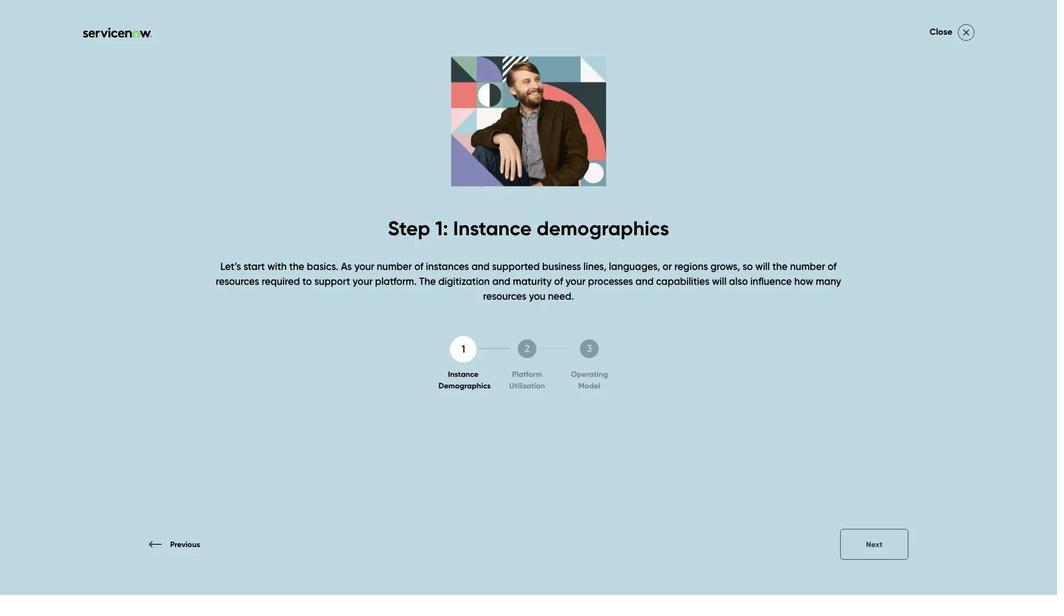 Task type: describe. For each thing, give the bounding box(es) containing it.
now
[[686, 292, 706, 305]]

use
[[474, 322, 491, 334]]

0 vertical spatial resources
[[216, 275, 259, 287]]

with inside your servicenow® platform team establishes, maintains, and extends servicenow as a strategic business platform in your organization. the strongest servicenow platform teams have the right number of people with the skills to support the now platform®.
[[557, 292, 576, 305]]

close
[[930, 26, 953, 37]]

team inside servicenow platform team estimator
[[474, 194, 562, 238]]

2 vertical spatial with
[[170, 542, 187, 553]]

1 horizontal spatial servicenow
[[714, 278, 767, 290]]

influence
[[751, 275, 792, 287]]

find
[[636, 322, 653, 334]]

team inside use the platform team estimator to find out how many people you need to build your team and get a shareable estimate report.
[[551, 322, 576, 334]]

digitization
[[439, 275, 490, 287]]

business for lines,
[[543, 260, 581, 272]]

team inside use the platform team estimator to find out how many people you need to build your team and get a shareable estimate report.
[[860, 322, 884, 334]]

next
[[867, 540, 883, 549]]

lines,
[[584, 260, 607, 272]]

utilization
[[510, 381, 545, 390]]

customer success center link
[[22, 31, 264, 47]]

your
[[474, 263, 494, 275]]

works
[[144, 542, 168, 553]]

as
[[846, 263, 857, 275]]

the up influence
[[773, 260, 788, 272]]

platform.
[[375, 275, 417, 287]]

teams
[[810, 278, 839, 290]]

1:
[[436, 216, 449, 240]]

basics.
[[307, 260, 339, 272]]

to inside your servicenow® platform team establishes, maintains, and extends servicenow as a strategic business platform in your organization. the strongest servicenow platform teams have the right number of people with the skills to support the now platform®.
[[619, 292, 628, 305]]

0 vertical spatial will
[[756, 260, 770, 272]]

support inside your servicenow® platform team establishes, maintains, and extends servicenow as a strategic business platform in your organization. the strongest servicenow platform teams have the right number of people with the skills to support the now platform®.
[[631, 292, 666, 305]]

world
[[119, 542, 142, 553]]

the inside your servicenow® platform team establishes, maintains, and extends servicenow as a strategic business platform in your organization. the strongest servicenow platform teams have the right number of people with the skills to support the now platform®.
[[650, 278, 666, 290]]

how inside use the platform team estimator to find out how many people you need to build your team and get a shareable estimate report.
[[673, 322, 692, 334]]

supported
[[492, 260, 540, 272]]

get support link
[[551, 60, 608, 90]]

the left skills
[[579, 292, 594, 305]]

instances
[[426, 260, 469, 272]]

extends
[[752, 263, 788, 275]]

platform inside platform utilization
[[512, 369, 543, 378]]

1
[[462, 343, 465, 355]]

of left the as
[[828, 260, 837, 272]]

servicenow™
[[189, 542, 241, 553]]

demographics
[[439, 381, 491, 390]]

customer success center
[[105, 31, 261, 47]]

and down supported
[[493, 275, 511, 287]]

shareable
[[501, 337, 546, 349]]

you inside use the platform team estimator to find out how many people you need to build your team and get a shareable estimate report.
[[757, 322, 773, 334]]

support
[[571, 68, 608, 81]]

estimator inside servicenow platform team estimator
[[571, 194, 726, 238]]

estimate
[[549, 337, 588, 349]]

skills
[[596, 292, 616, 305]]

to left build
[[802, 322, 811, 334]]

you inside let's start with the basics. as your number of instances and supported business lines, languages, or regions grows, so will the number of resources required to support your platform. the digitization and maturity of your processes and capabilities will also influence how many resources you need.
[[529, 290, 546, 302]]

previous
[[170, 540, 200, 549]]

model
[[579, 381, 601, 390]]

right
[[884, 278, 904, 290]]

servicenow inside servicenow platform team estimator
[[474, 148, 666, 192]]

0 horizontal spatial platform
[[515, 278, 553, 290]]

or
[[663, 260, 672, 272]]

need.
[[548, 290, 574, 302]]

let's
[[221, 260, 241, 272]]

servicenow®
[[496, 263, 557, 275]]

to left find
[[624, 322, 633, 334]]

estimator inside use the platform team estimator to find out how many people you need to build your team and get a shareable estimate report.
[[579, 322, 621, 334]]

demographics
[[537, 216, 670, 240]]

get
[[551, 68, 568, 81]]

0 horizontal spatial the
[[102, 542, 117, 553]]

a inside your servicenow® platform team establishes, maintains, and extends servicenow as a strategic business platform in your organization. the strongest servicenow platform teams have the right number of people with the skills to support the now platform®.
[[859, 263, 866, 275]]

next link
[[841, 529, 909, 560]]

people inside your servicenow® platform team establishes, maintains, and extends servicenow as a strategic business platform in your organization. the strongest servicenow platform teams have the right number of people with the skills to support the now platform®.
[[523, 292, 555, 305]]

customer
[[105, 31, 164, 47]]

have
[[841, 278, 864, 290]]

center
[[219, 31, 261, 47]]

strategic
[[868, 263, 908, 275]]

establishes,
[[627, 263, 680, 275]]

as
[[341, 260, 352, 272]]



Task type: locate. For each thing, give the bounding box(es) containing it.
and
[[472, 260, 490, 272], [731, 263, 749, 275], [493, 275, 511, 287], [636, 275, 654, 287], [887, 322, 905, 334]]

support down basics.
[[315, 275, 350, 287]]

1 vertical spatial people
[[722, 322, 754, 334]]

business inside your servicenow® platform team establishes, maintains, and extends servicenow as a strategic business platform in your organization. the strongest servicenow platform teams have the right number of people with the skills to support the now platform®.
[[474, 278, 512, 290]]

1 horizontal spatial a
[[859, 263, 866, 275]]

will down grows,
[[712, 275, 727, 287]]

platform®.
[[709, 292, 757, 305]]

use the platform team estimator to find out how many people you need to build your team and get a shareable estimate report.
[[474, 322, 905, 349]]

1 vertical spatial a
[[492, 337, 499, 349]]

0 horizontal spatial support
[[315, 275, 350, 287]]

of inside your servicenow® platform team establishes, maintains, and extends servicenow as a strategic business platform in your organization. the strongest servicenow platform teams have the right number of people with the skills to support the now platform®.
[[511, 292, 520, 305]]

need
[[776, 322, 799, 334]]

0 vertical spatial platform
[[675, 148, 813, 192]]

number inside your servicenow® platform team establishes, maintains, and extends servicenow as a strategic business platform in your organization. the strongest servicenow platform teams have the right number of people with the skills to support the now platform®.
[[474, 292, 509, 305]]

0 horizontal spatial how
[[673, 322, 692, 334]]

2 horizontal spatial with
[[557, 292, 576, 305]]

platform down extends
[[769, 278, 808, 290]]

1 horizontal spatial with
[[268, 260, 287, 272]]

of up need.
[[555, 275, 564, 287]]

2 vertical spatial servicenow
[[714, 278, 767, 290]]

the right use at bottom
[[493, 322, 508, 334]]

services
[[481, 68, 518, 81]]

how
[[795, 275, 814, 287], [673, 322, 692, 334]]

will
[[756, 260, 770, 272], [712, 275, 727, 287]]

1 horizontal spatial platform
[[560, 263, 598, 275]]

maintains,
[[682, 263, 728, 275]]

0 horizontal spatial team
[[601, 263, 625, 275]]

1 horizontal spatial support
[[631, 292, 666, 305]]

instance demographics
[[439, 369, 491, 390]]

servicenow platform team estimator
[[474, 148, 813, 238]]

to down basics.
[[303, 275, 312, 287]]

0 vertical spatial how
[[795, 275, 814, 287]]

the left world
[[102, 542, 117, 553]]

1 vertical spatial servicenow
[[790, 263, 843, 275]]

3
[[587, 342, 592, 355]]

languages,
[[609, 260, 661, 272]]

estimator up report.
[[579, 322, 621, 334]]

many inside use the platform team estimator to find out how many people you need to build your team and get a shareable estimate report.
[[694, 322, 720, 334]]

people
[[523, 292, 555, 305], [722, 322, 754, 334]]

0 horizontal spatial resources
[[216, 275, 259, 287]]

a inside use the platform team estimator to find out how many people you need to build your team and get a shareable estimate report.
[[492, 337, 499, 349]]

you
[[529, 290, 546, 302], [757, 322, 773, 334]]

1 horizontal spatial business
[[543, 260, 581, 272]]

you down the maturity
[[529, 290, 546, 302]]

to
[[303, 275, 312, 287], [619, 292, 628, 305], [624, 322, 633, 334], [802, 322, 811, 334]]

0 vertical spatial many
[[816, 275, 842, 287]]

required
[[262, 275, 300, 287]]

and down establishes,
[[636, 275, 654, 287]]

0 horizontal spatial you
[[529, 290, 546, 302]]

get support
[[551, 68, 608, 81]]

0 vertical spatial team
[[601, 263, 625, 275]]

with
[[268, 260, 287, 272], [557, 292, 576, 305], [170, 542, 187, 553]]

0 horizontal spatial business
[[474, 278, 512, 290]]

platform utilization
[[510, 369, 545, 390]]

many
[[816, 275, 842, 287], [694, 322, 720, 334]]

0 vertical spatial estimator
[[571, 194, 726, 238]]

with inside let's start with the basics. as your number of instances and supported business lines, languages, or regions grows, so will the number of resources required to support your platform. the digitization and maturity of your processes and capabilities will also influence how many resources you need.
[[268, 260, 287, 272]]

and down right
[[887, 322, 905, 334]]

the
[[289, 260, 305, 272], [773, 260, 788, 272], [866, 278, 881, 290], [579, 292, 594, 305], [669, 292, 684, 305], [493, 322, 508, 334]]

resources down the maturity
[[484, 290, 527, 302]]

also
[[730, 275, 748, 287]]

1 vertical spatial many
[[694, 322, 720, 334]]

2 horizontal spatial platform
[[769, 278, 808, 290]]

maturity
[[513, 275, 552, 287]]

0 horizontal spatial servicenow
[[474, 148, 666, 192]]

business down your
[[474, 278, 512, 290]]

1 vertical spatial support
[[631, 292, 666, 305]]

support
[[315, 275, 350, 287], [631, 292, 666, 305]]

1 vertical spatial estimator
[[579, 322, 621, 334]]

the down establishes,
[[650, 278, 666, 290]]

0 horizontal spatial number
[[377, 260, 412, 272]]

start
[[244, 260, 265, 272]]

team up processes
[[601, 263, 625, 275]]

0 vertical spatial instance
[[453, 216, 532, 240]]

you left need at the right of page
[[757, 322, 773, 334]]

team
[[474, 194, 562, 238], [551, 322, 576, 334]]

many down now
[[694, 322, 720, 334]]

your
[[355, 260, 375, 272], [353, 275, 373, 287], [566, 275, 586, 287], [566, 278, 585, 290], [838, 322, 858, 334]]

a
[[859, 263, 866, 275], [492, 337, 499, 349]]

2 horizontal spatial number
[[791, 260, 826, 272]]

build
[[813, 322, 836, 334]]

grows,
[[711, 260, 741, 272]]

0 vertical spatial business
[[543, 260, 581, 272]]

1 vertical spatial business
[[474, 278, 512, 290]]

1 horizontal spatial many
[[816, 275, 842, 287]]

0 vertical spatial support
[[315, 275, 350, 287]]

with down the in
[[557, 292, 576, 305]]

the down capabilities on the right
[[669, 292, 684, 305]]

0 horizontal spatial with
[[170, 542, 187, 553]]

number up platform.
[[377, 260, 412, 272]]

1 horizontal spatial how
[[795, 275, 814, 287]]

people inside use the platform team estimator to find out how many people you need to build your team and get a shareable estimate report.
[[722, 322, 754, 334]]

the left right
[[866, 278, 881, 290]]

estimator
[[571, 194, 726, 238], [579, 322, 621, 334]]

1 vertical spatial resources
[[484, 290, 527, 302]]

platform inside servicenow platform team estimator
[[675, 148, 813, 192]]

0 vertical spatial you
[[529, 290, 546, 302]]

0 vertical spatial with
[[268, 260, 287, 272]]

report.
[[591, 337, 621, 349]]

1 vertical spatial you
[[757, 322, 773, 334]]

people down the maturity
[[523, 292, 555, 305]]

of down the maturity
[[511, 292, 520, 305]]

0 vertical spatial team
[[474, 194, 562, 238]]

1 horizontal spatial will
[[756, 260, 770, 272]]

platform up the in
[[560, 263, 598, 275]]

with up required
[[268, 260, 287, 272]]

a right get
[[492, 337, 499, 349]]

operating
[[571, 369, 608, 378]]

out
[[655, 322, 670, 334]]

business
[[543, 260, 581, 272], [474, 278, 512, 290]]

capabilities
[[657, 275, 710, 287]]

0 horizontal spatial many
[[694, 322, 720, 334]]

will right so
[[756, 260, 770, 272]]

1 vertical spatial platform
[[511, 322, 549, 334]]

2 horizontal spatial the
[[650, 278, 666, 290]]

and inside your servicenow® platform team establishes, maintains, and extends servicenow as a strategic business platform in your organization. the strongest servicenow platform teams have the right number of people with the skills to support the now platform®.
[[731, 263, 749, 275]]

the inside let's start with the basics. as your number of instances and supported business lines, languages, or regions grows, so will the number of resources required to support your platform. the digitization and maturity of your processes and capabilities will also influence how many resources you need.
[[419, 275, 436, 287]]

to down the organization.
[[619, 292, 628, 305]]

step
[[388, 216, 431, 240]]

1 horizontal spatial number
[[474, 292, 509, 305]]

step 1: instance demographics
[[388, 216, 670, 240]]

your inside use the platform team estimator to find out how many people you need to build your team and get a shareable estimate report.
[[838, 322, 858, 334]]

1 horizontal spatial you
[[757, 322, 773, 334]]

how inside let's start with the basics. as your number of instances and supported business lines, languages, or regions grows, so will the number of resources required to support your platform. the digitization and maturity of your processes and capabilities will also influence how many resources you need.
[[795, 275, 814, 287]]

1 vertical spatial team
[[551, 322, 576, 334]]

0 vertical spatial people
[[523, 292, 555, 305]]

team up estimate
[[551, 322, 576, 334]]

1 vertical spatial how
[[673, 322, 692, 334]]

many inside let's start with the basics. as your number of instances and supported business lines, languages, or regions grows, so will the number of resources required to support your platform. the digitization and maturity of your processes and capabilities will also influence how many resources you need.
[[816, 275, 842, 287]]

so
[[743, 260, 753, 272]]

0 vertical spatial servicenow
[[474, 148, 666, 192]]

team right build
[[860, 322, 884, 334]]

how right influence
[[795, 275, 814, 287]]

regions
[[675, 260, 709, 272]]

your servicenow® platform team establishes, maintains, and extends servicenow as a strategic business platform in your organization. the strongest servicenow platform teams have the right number of people with the skills to support the now platform®.
[[474, 263, 908, 305]]

processes
[[588, 275, 633, 287]]

with right works
[[170, 542, 187, 553]]

1 vertical spatial team
[[860, 322, 884, 334]]

instance up your
[[453, 216, 532, 240]]

support inside let's start with the basics. as your number of instances and supported business lines, languages, or regions grows, so will the number of resources required to support your platform. the digitization and maturity of your processes and capabilities will also influence how many resources you need.
[[315, 275, 350, 287]]

your inside your servicenow® platform team establishes, maintains, and extends servicenow as a strategic business platform in your organization. the strongest servicenow platform teams have the right number of people with the skills to support the now platform®.
[[566, 278, 585, 290]]

business for platform
[[474, 278, 512, 290]]

to inside let's start with the basics. as your number of instances and supported business lines, languages, or regions grows, so will the number of resources required to support your platform. the digitization and maturity of your processes and capabilities will also influence how many resources you need.
[[303, 275, 312, 287]]

a right the as
[[859, 263, 866, 275]]

0 horizontal spatial a
[[492, 337, 499, 349]]

the up required
[[289, 260, 305, 272]]

platform down servicenow®
[[515, 278, 553, 290]]

platform
[[675, 148, 813, 192], [511, 322, 549, 334], [512, 369, 543, 378]]

resources
[[216, 275, 259, 287], [484, 290, 527, 302]]

business up the in
[[543, 260, 581, 272]]

1 horizontal spatial the
[[419, 275, 436, 287]]

number up 'teams'
[[791, 260, 826, 272]]

2 horizontal spatial servicenow
[[790, 263, 843, 275]]

many up build
[[816, 275, 842, 287]]

people down platform®.
[[722, 322, 754, 334]]

get
[[474, 337, 490, 349]]

strongest
[[669, 278, 711, 290]]

organization.
[[588, 278, 647, 290]]

services link
[[481, 60, 518, 90]]

operating model
[[571, 369, 608, 390]]

business inside let's start with the basics. as your number of instances and supported business lines, languages, or regions grows, so will the number of resources required to support your platform. the digitization and maturity of your processes and capabilities will also influence how many resources you need.
[[543, 260, 581, 272]]

let's start with the basics. as your number of instances and supported business lines, languages, or regions grows, so will the number of resources required to support your platform. the digitization and maturity of your processes and capabilities will also influence how many resources you need.
[[216, 260, 842, 302]]

the inside use the platform team estimator to find out how many people you need to build your team and get a shareable estimate report.
[[493, 322, 508, 334]]

servicenow
[[474, 148, 666, 192], [790, 263, 843, 275], [714, 278, 767, 290]]

0 vertical spatial a
[[859, 263, 866, 275]]

and up also
[[731, 263, 749, 275]]

2
[[525, 342, 530, 355]]

how right out
[[673, 322, 692, 334]]

1 vertical spatial will
[[712, 275, 727, 287]]

0 horizontal spatial will
[[712, 275, 727, 287]]

1 horizontal spatial people
[[722, 322, 754, 334]]

estimator up languages, at the top of the page
[[571, 194, 726, 238]]

the down the instances
[[419, 275, 436, 287]]

instance up demographics
[[448, 369, 479, 378]]

team inside your servicenow® platform team establishes, maintains, and extends servicenow as a strategic business platform in your organization. the strongest servicenow platform teams have the right number of people with the skills to support the now platform®.
[[601, 263, 625, 275]]

instance
[[453, 216, 532, 240], [448, 369, 479, 378]]

of up platform.
[[415, 260, 424, 272]]

the world works with servicenow™
[[102, 542, 241, 553]]

number down your
[[474, 292, 509, 305]]

platform
[[560, 263, 598, 275], [515, 278, 553, 290], [769, 278, 808, 290]]

1 vertical spatial with
[[557, 292, 576, 305]]

1 horizontal spatial team
[[860, 322, 884, 334]]

the
[[419, 275, 436, 287], [650, 278, 666, 290], [102, 542, 117, 553]]

and up digitization on the top of the page
[[472, 260, 490, 272]]

team up supported
[[474, 194, 562, 238]]

resources down let's
[[216, 275, 259, 287]]

1 vertical spatial instance
[[448, 369, 479, 378]]

1 horizontal spatial resources
[[484, 290, 527, 302]]

support up find
[[631, 292, 666, 305]]

success
[[167, 31, 216, 47]]

in
[[556, 278, 563, 290]]

2 vertical spatial platform
[[512, 369, 543, 378]]

team
[[601, 263, 625, 275], [860, 322, 884, 334]]

number
[[377, 260, 412, 272], [791, 260, 826, 272], [474, 292, 509, 305]]

and inside use the platform team estimator to find out how many people you need to build your team and get a shareable estimate report.
[[887, 322, 905, 334]]

platform inside use the platform team estimator to find out how many people you need to build your team and get a shareable estimate report.
[[511, 322, 549, 334]]

0 horizontal spatial people
[[523, 292, 555, 305]]

of
[[415, 260, 424, 272], [828, 260, 837, 272], [555, 275, 564, 287], [511, 292, 520, 305]]

instance inside instance demographics
[[448, 369, 479, 378]]



Task type: vqa. For each thing, say whether or not it's contained in the screenshot.


